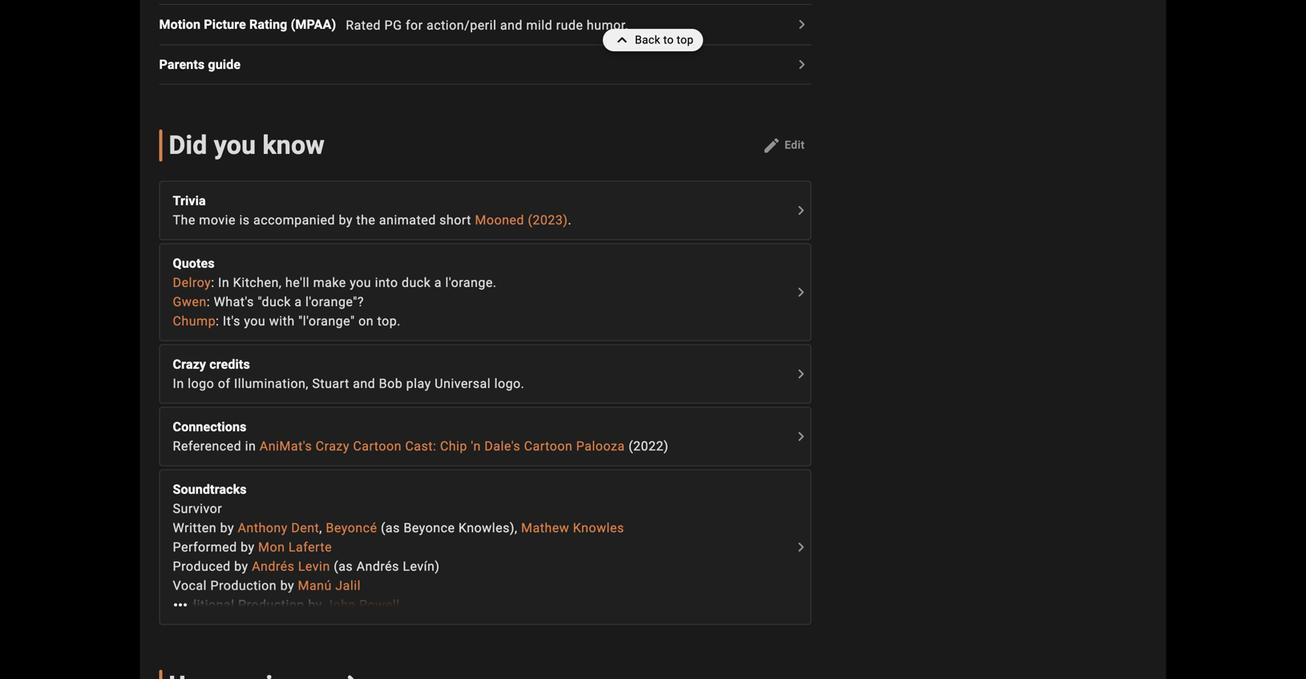 Task type: vqa. For each thing, say whether or not it's contained in the screenshot.
3rd "group" from the bottom
no



Task type: describe. For each thing, give the bounding box(es) containing it.
0 vertical spatial you
[[214, 130, 256, 160]]

(2023)
[[528, 212, 568, 228]]

powell
[[359, 597, 400, 612]]

referenced
[[173, 438, 241, 454]]

credits
[[209, 357, 250, 372]]

chevron right inline image
[[344, 676, 364, 679]]

make
[[313, 275, 346, 290]]

certificate: see all image
[[792, 15, 811, 34]]

gwen
[[173, 294, 207, 309]]

dent
[[291, 520, 319, 536]]

knowles),
[[459, 520, 518, 536]]

illumination,
[[234, 376, 309, 391]]

it's
[[223, 313, 240, 329]]

top
[[677, 33, 694, 47]]

1 horizontal spatial :
[[211, 275, 215, 290]]

gwen button
[[173, 292, 207, 311]]

rated
[[346, 18, 381, 33]]

parents guide button
[[159, 55, 250, 74]]

'n
[[471, 438, 481, 454]]

mild
[[526, 18, 553, 33]]

rated pg for action/peril and mild rude humor.
[[346, 18, 629, 33]]

animat's
[[260, 438, 312, 454]]

beyoncé link
[[326, 520, 377, 536]]

additional
[[173, 597, 235, 612]]

2 vertical spatial you
[[244, 313, 266, 329]]

1 vertical spatial you
[[350, 275, 371, 290]]

edit button
[[756, 133, 811, 158]]

did you know
[[169, 130, 325, 160]]

.
[[568, 212, 572, 228]]

by inside trivia the movie is accompanied by the animated short mooned (2023) .
[[339, 212, 353, 228]]

see more image for quotes delroy : in kitchen, he'll make you into duck a l'orange. gwen : what's "duck a l'orange"? chump : it's you with "l'orange" on top.
[[791, 283, 811, 302]]

1 horizontal spatial (as
[[381, 520, 400, 536]]

motion picture rating (mpaa)
[[159, 17, 336, 32]]

kitchen,
[[233, 275, 282, 290]]

(mpaa)
[[291, 17, 336, 32]]

chump
[[173, 313, 216, 329]]

connections referenced in animat's crazy cartoon cast: chip 'n dale's cartoon palooza (2022)
[[173, 419, 669, 454]]

universal
[[435, 376, 491, 391]]

parents guide: see all image
[[792, 55, 811, 74]]

back to top
[[635, 33, 694, 47]]

in inside crazy credits in logo of illumination, stuart and bob play universal logo.
[[173, 376, 184, 391]]

on
[[359, 313, 374, 329]]

quotes
[[173, 256, 215, 271]]

chump button
[[173, 311, 216, 331]]

delroy
[[173, 275, 211, 290]]

2 horizontal spatial :
[[216, 313, 219, 329]]

top.
[[377, 313, 401, 329]]

1 andrés from the left
[[252, 559, 295, 574]]

with
[[269, 313, 295, 329]]

logo.
[[494, 376, 525, 391]]

jalil
[[335, 578, 361, 593]]

accompanied
[[253, 212, 335, 228]]

is
[[239, 212, 250, 228]]

see more image for connections referenced in animat's crazy cartoon cast: chip 'n dale's cartoon palooza (2022)
[[791, 427, 811, 446]]

by down manú
[[308, 597, 322, 612]]

animated
[[379, 212, 436, 228]]

anthony dent link
[[238, 520, 319, 536]]

back to top button
[[603, 29, 703, 51]]

the
[[173, 212, 196, 228]]

dale's
[[485, 438, 521, 454]]

what's
[[214, 294, 254, 309]]

he'll
[[285, 275, 310, 290]]

parents guide
[[159, 57, 241, 72]]

0 horizontal spatial (as
[[334, 559, 353, 574]]

mathew
[[521, 520, 569, 536]]

"duck
[[258, 294, 291, 309]]

movie
[[199, 212, 236, 228]]

guide
[[208, 57, 241, 72]]

edit
[[785, 138, 805, 152]]

the
[[356, 212, 376, 228]]

quotes button
[[173, 254, 790, 273]]

and inside crazy credits in logo of illumination, stuart and bob play universal logo.
[[353, 376, 375, 391]]

1 horizontal spatial a
[[434, 275, 442, 290]]

trivia button
[[173, 191, 790, 210]]

expand less image
[[613, 29, 635, 51]]

2 cartoon from the left
[[524, 438, 573, 454]]

palooza
[[576, 438, 625, 454]]

l'orange"?
[[306, 294, 364, 309]]

trivia
[[173, 193, 206, 208]]

bob
[[379, 376, 403, 391]]

mooned
[[475, 212, 524, 228]]

0 vertical spatial production
[[210, 578, 277, 593]]

3 see more image from the top
[[791, 538, 811, 557]]

motion
[[159, 17, 201, 32]]

action/peril
[[427, 18, 497, 33]]

mon laferte link
[[258, 540, 332, 555]]

chip
[[440, 438, 467, 454]]

in
[[245, 438, 256, 454]]

beyonce
[[404, 520, 455, 536]]

edit image
[[762, 136, 782, 155]]



Task type: locate. For each thing, give the bounding box(es) containing it.
parents
[[159, 57, 205, 72]]

crazy up logo
[[173, 357, 206, 372]]

see more image for logo.
[[791, 364, 811, 384]]

"l'orange"
[[298, 313, 355, 329]]

1 horizontal spatial andrés
[[357, 559, 399, 574]]

1 horizontal spatial crazy
[[316, 438, 350, 454]]

connections
[[173, 419, 247, 434]]

trivia the movie is accompanied by the animated short mooned (2023) .
[[173, 193, 572, 228]]

andrés down mon
[[252, 559, 295, 574]]

in up what's
[[218, 275, 229, 290]]

1 vertical spatial (as
[[334, 559, 353, 574]]

: left it's
[[216, 313, 219, 329]]

cartoon
[[353, 438, 402, 454], [524, 438, 573, 454]]

0 vertical spatial a
[[434, 275, 442, 290]]

and left bob
[[353, 376, 375, 391]]

0 vertical spatial crazy
[[173, 357, 206, 372]]

1 horizontal spatial and
[[500, 18, 523, 33]]

1 vertical spatial see more image
[[791, 427, 811, 446]]

0 vertical spatial :
[[211, 275, 215, 290]]

cartoon left cast:
[[353, 438, 402, 454]]

and left 'mild'
[[500, 18, 523, 33]]

0 horizontal spatial a
[[295, 294, 302, 309]]

and
[[500, 18, 523, 33], [353, 376, 375, 391]]

:
[[211, 275, 215, 290], [207, 294, 210, 309], [216, 313, 219, 329]]

1 vertical spatial see more image
[[791, 364, 811, 384]]

by left the
[[339, 212, 353, 228]]

picture
[[204, 17, 246, 32]]

0 vertical spatial and
[[500, 18, 523, 33]]

1 vertical spatial crazy
[[316, 438, 350, 454]]

andrés up jalil
[[357, 559, 399, 574]]

performed
[[173, 540, 237, 555]]

you
[[214, 130, 256, 160], [350, 275, 371, 290], [244, 313, 266, 329]]

2 vertical spatial see more image
[[791, 538, 811, 557]]

2 vertical spatial :
[[216, 313, 219, 329]]

see more image for .
[[791, 201, 811, 220]]

andrés levin link
[[252, 559, 330, 574]]

in left logo
[[173, 376, 184, 391]]

(as up jalil
[[334, 559, 353, 574]]

2 andrés from the left
[[357, 559, 399, 574]]

logo
[[188, 376, 214, 391]]

john powell link
[[326, 597, 400, 612]]

crazy right animat's
[[316, 438, 350, 454]]

connections button
[[173, 417, 790, 436]]

0 horizontal spatial and
[[353, 376, 375, 391]]

andrés
[[252, 559, 295, 574], [357, 559, 399, 574]]

you right it's
[[244, 313, 266, 329]]

0 horizontal spatial cartoon
[[353, 438, 402, 454]]

john
[[326, 597, 356, 612]]

(as right beyoncé link
[[381, 520, 400, 536]]

into
[[375, 275, 398, 290]]

0 horizontal spatial :
[[207, 294, 210, 309]]

you right did
[[214, 130, 256, 160]]

play
[[406, 376, 431, 391]]

crazy
[[173, 357, 206, 372], [316, 438, 350, 454]]

survivor written by anthony dent , beyoncé (as beyonce knowles), mathew knowles performed by mon laferte produced by andrés levin (as andrés levín) vocal production by manú jalil additional production by john powell
[[173, 501, 624, 612]]

anthony
[[238, 520, 288, 536]]

produced
[[173, 559, 231, 574]]

in inside quotes delroy : in kitchen, he'll make you into duck a l'orange. gwen : what's "duck a l'orange"? chump : it's you with "l'orange" on top.
[[218, 275, 229, 290]]

mon
[[258, 540, 285, 555]]

soundtracks
[[173, 482, 247, 497]]

: down quotes at the left
[[211, 275, 215, 290]]

short
[[440, 212, 471, 228]]

0 vertical spatial see more image
[[791, 283, 811, 302]]

manú jalil link
[[298, 578, 361, 593]]

production up additional
[[210, 578, 277, 593]]

in
[[218, 275, 229, 290], [173, 376, 184, 391]]

vocal
[[173, 578, 207, 593]]

by up the performed
[[220, 520, 234, 536]]

2 see more image from the top
[[791, 427, 811, 446]]

laferte
[[289, 540, 332, 555]]

0 vertical spatial see more image
[[791, 201, 811, 220]]

back
[[635, 33, 660, 47]]

1 vertical spatial in
[[173, 376, 184, 391]]

l'orange.
[[445, 275, 497, 290]]

1 vertical spatial production
[[238, 597, 304, 612]]

cartoon right dale's
[[524, 438, 573, 454]]

2 vertical spatial see more image
[[168, 595, 193, 615]]

humor.
[[587, 18, 629, 33]]

1 vertical spatial :
[[207, 294, 210, 309]]

of
[[218, 376, 230, 391]]

by left mon
[[241, 540, 255, 555]]

1 horizontal spatial cartoon
[[524, 438, 573, 454]]

delroy button
[[173, 273, 211, 292]]

production down andrés levin link
[[238, 597, 304, 612]]

a right duck
[[434, 275, 442, 290]]

levín)
[[403, 559, 440, 574]]

beyoncé
[[326, 520, 377, 536]]

: up chump button
[[207, 294, 210, 309]]

survivor
[[173, 501, 222, 516]]

levin
[[298, 559, 330, 574]]

motion picture rating (mpaa) button
[[159, 15, 346, 34]]

manú
[[298, 578, 332, 593]]

1 see more image from the top
[[791, 283, 811, 302]]

mooned (2023) link
[[475, 212, 568, 228]]

,
[[319, 520, 322, 536]]

for
[[406, 18, 423, 33]]

a down he'll
[[295, 294, 302, 309]]

1 vertical spatial and
[[353, 376, 375, 391]]

crazy inside crazy credits in logo of illumination, stuart and bob play universal logo.
[[173, 357, 206, 372]]

knowles
[[573, 520, 624, 536]]

1 horizontal spatial in
[[218, 275, 229, 290]]

crazy credits in logo of illumination, stuart and bob play universal logo.
[[173, 357, 525, 391]]

0 horizontal spatial crazy
[[173, 357, 206, 372]]

know
[[263, 130, 325, 160]]

pg
[[384, 18, 402, 33]]

0 vertical spatial in
[[218, 275, 229, 290]]

a
[[434, 275, 442, 290], [295, 294, 302, 309]]

cast:
[[405, 438, 437, 454]]

production
[[210, 578, 277, 593], [238, 597, 304, 612]]

1 cartoon from the left
[[353, 438, 402, 454]]

1 vertical spatial a
[[295, 294, 302, 309]]

by right the 'produced'
[[234, 559, 248, 574]]

crazy inside connections referenced in animat's crazy cartoon cast: chip 'n dale's cartoon palooza (2022)
[[316, 438, 350, 454]]

see more image
[[791, 201, 811, 220], [791, 364, 811, 384], [168, 595, 193, 615]]

0 vertical spatial (as
[[381, 520, 400, 536]]

you left into
[[350, 275, 371, 290]]

see more image
[[791, 283, 811, 302], [791, 427, 811, 446], [791, 538, 811, 557]]

crazy credits button
[[173, 355, 790, 374]]

did
[[169, 130, 207, 160]]

stuart
[[312, 376, 349, 391]]

by down andrés levin link
[[280, 578, 294, 593]]

0 horizontal spatial in
[[173, 376, 184, 391]]

written
[[173, 520, 217, 536]]

soundtracks button
[[173, 480, 790, 499]]

0 horizontal spatial andrés
[[252, 559, 295, 574]]



